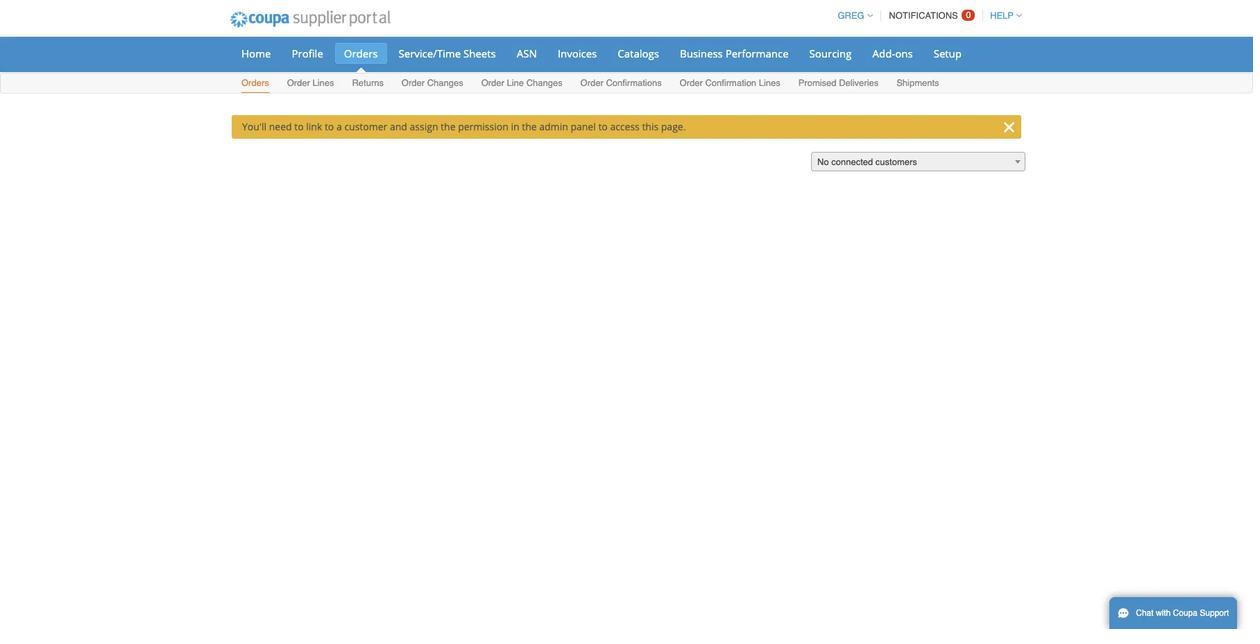 Task type: locate. For each thing, give the bounding box(es) containing it.
order down invoices
[[580, 78, 604, 88]]

coupa
[[1173, 608, 1198, 618]]

orders down home
[[241, 78, 269, 88]]

2 changes from the left
[[526, 78, 562, 88]]

order down business
[[680, 78, 703, 88]]

No connected customers field
[[811, 152, 1025, 172]]

0 horizontal spatial orders link
[[241, 75, 270, 93]]

changes
[[427, 78, 463, 88], [526, 78, 562, 88]]

asn link
[[508, 43, 546, 64]]

chat
[[1136, 608, 1154, 618]]

order confirmation lines link
[[679, 75, 781, 93]]

4 order from the left
[[580, 78, 604, 88]]

1 horizontal spatial the
[[522, 120, 537, 133]]

2 lines from the left
[[759, 78, 780, 88]]

2 the from the left
[[522, 120, 537, 133]]

shipments link
[[896, 75, 940, 93]]

navigation containing notifications 0
[[831, 2, 1022, 29]]

the right in
[[522, 120, 537, 133]]

profile
[[292, 46, 323, 60]]

1 horizontal spatial orders
[[344, 46, 378, 60]]

0 horizontal spatial the
[[441, 120, 456, 133]]

changes right line
[[526, 78, 562, 88]]

notifications 0
[[889, 10, 971, 21]]

order confirmations
[[580, 78, 662, 88]]

1 order from the left
[[287, 78, 310, 88]]

business performance link
[[671, 43, 798, 64]]

order for order confirmations
[[580, 78, 604, 88]]

orders link
[[335, 43, 387, 64], [241, 75, 270, 93]]

2 horizontal spatial to
[[598, 120, 608, 133]]

the right assign
[[441, 120, 456, 133]]

0 horizontal spatial lines
[[313, 78, 334, 88]]

3 order from the left
[[481, 78, 504, 88]]

service/time sheets link
[[390, 43, 505, 64]]

orders link up "returns"
[[335, 43, 387, 64]]

admin
[[539, 120, 568, 133]]

order lines
[[287, 78, 334, 88]]

navigation
[[831, 2, 1022, 29]]

0 horizontal spatial to
[[294, 120, 304, 133]]

ons
[[895, 46, 913, 60]]

business performance
[[680, 46, 789, 60]]

0 horizontal spatial changes
[[427, 78, 463, 88]]

you'll
[[242, 120, 266, 133]]

help
[[990, 10, 1014, 21]]

lines down the performance
[[759, 78, 780, 88]]

lines inside 'link'
[[759, 78, 780, 88]]

0
[[966, 10, 971, 20]]

order line changes link
[[481, 75, 563, 93]]

returns
[[352, 78, 384, 88]]

page.
[[661, 120, 686, 133]]

0 horizontal spatial orders
[[241, 78, 269, 88]]

lines down profile link
[[313, 78, 334, 88]]

order left line
[[481, 78, 504, 88]]

to
[[294, 120, 304, 133], [325, 120, 334, 133], [598, 120, 608, 133]]

sheets
[[463, 46, 496, 60]]

catalogs
[[618, 46, 659, 60]]

home link
[[232, 43, 280, 64]]

to left 'a'
[[325, 120, 334, 133]]

orders link down home
[[241, 75, 270, 93]]

line
[[507, 78, 524, 88]]

catalogs link
[[609, 43, 668, 64]]

0 vertical spatial orders
[[344, 46, 378, 60]]

assign
[[410, 120, 438, 133]]

asn
[[517, 46, 537, 60]]

to right panel
[[598, 120, 608, 133]]

1 horizontal spatial to
[[325, 120, 334, 133]]

to left link
[[294, 120, 304, 133]]

orders
[[344, 46, 378, 60], [241, 78, 269, 88]]

confirmation
[[705, 78, 756, 88]]

changes down service/time sheets link
[[427, 78, 463, 88]]

1 vertical spatial orders
[[241, 78, 269, 88]]

2 order from the left
[[402, 78, 425, 88]]

1 the from the left
[[441, 120, 456, 133]]

order down profile link
[[287, 78, 310, 88]]

need
[[269, 120, 292, 133]]

1 vertical spatial orders link
[[241, 75, 270, 93]]

confirmations
[[606, 78, 662, 88]]

permission
[[458, 120, 508, 133]]

order down service/time
[[402, 78, 425, 88]]

a
[[336, 120, 342, 133]]

order confirmation lines
[[680, 78, 780, 88]]

lines
[[313, 78, 334, 88], [759, 78, 780, 88]]

0 vertical spatial orders link
[[335, 43, 387, 64]]

invoices link
[[549, 43, 606, 64]]

1 horizontal spatial changes
[[526, 78, 562, 88]]

1 to from the left
[[294, 120, 304, 133]]

order
[[287, 78, 310, 88], [402, 78, 425, 88], [481, 78, 504, 88], [580, 78, 604, 88], [680, 78, 703, 88]]

order confirmations link
[[580, 75, 662, 93]]

chat with coupa support
[[1136, 608, 1229, 618]]

orders up "returns"
[[344, 46, 378, 60]]

5 order from the left
[[680, 78, 703, 88]]

order inside 'link'
[[680, 78, 703, 88]]

order for order changes
[[402, 78, 425, 88]]

1 horizontal spatial lines
[[759, 78, 780, 88]]

the
[[441, 120, 456, 133], [522, 120, 537, 133]]



Task type: describe. For each thing, give the bounding box(es) containing it.
order changes link
[[401, 75, 464, 93]]

you'll need to link to a customer and assign the permission in the admin panel to access this page.
[[242, 120, 686, 133]]

with
[[1156, 608, 1171, 618]]

no connected customers
[[817, 157, 917, 167]]

order lines link
[[286, 75, 335, 93]]

link
[[306, 120, 322, 133]]

profile link
[[283, 43, 332, 64]]

customer
[[344, 120, 387, 133]]

panel
[[571, 120, 596, 133]]

chat with coupa support button
[[1109, 597, 1237, 629]]

help link
[[984, 10, 1022, 21]]

and
[[390, 120, 407, 133]]

order for order confirmation lines
[[680, 78, 703, 88]]

setup link
[[925, 43, 971, 64]]

in
[[511, 120, 519, 133]]

this
[[642, 120, 659, 133]]

service/time
[[399, 46, 461, 60]]

1 lines from the left
[[313, 78, 334, 88]]

2 to from the left
[[325, 120, 334, 133]]

greg link
[[831, 10, 873, 21]]

notifications
[[889, 10, 958, 21]]

promised deliveries
[[798, 78, 879, 88]]

returns link
[[351, 75, 384, 93]]

business
[[680, 46, 723, 60]]

connected
[[831, 157, 873, 167]]

deliveries
[[839, 78, 879, 88]]

shipments
[[897, 78, 939, 88]]

order line changes
[[481, 78, 562, 88]]

access
[[610, 120, 640, 133]]

setup
[[934, 46, 962, 60]]

greg
[[838, 10, 864, 21]]

order for order line changes
[[481, 78, 504, 88]]

service/time sheets
[[399, 46, 496, 60]]

No connected customers text field
[[812, 153, 1025, 172]]

no
[[817, 157, 829, 167]]

support
[[1200, 608, 1229, 618]]

order changes
[[402, 78, 463, 88]]

add-
[[873, 46, 895, 60]]

add-ons
[[873, 46, 913, 60]]

invoices
[[558, 46, 597, 60]]

coupa supplier portal image
[[221, 2, 399, 37]]

home
[[241, 46, 271, 60]]

promised deliveries link
[[798, 75, 879, 93]]

promised
[[798, 78, 836, 88]]

1 changes from the left
[[427, 78, 463, 88]]

sourcing link
[[800, 43, 861, 64]]

customers
[[875, 157, 917, 167]]

performance
[[725, 46, 789, 60]]

1 horizontal spatial orders link
[[335, 43, 387, 64]]

add-ons link
[[863, 43, 922, 64]]

3 to from the left
[[598, 120, 608, 133]]

sourcing
[[809, 46, 852, 60]]

order for order lines
[[287, 78, 310, 88]]



Task type: vqa. For each thing, say whether or not it's contained in the screenshot.
tab list
no



